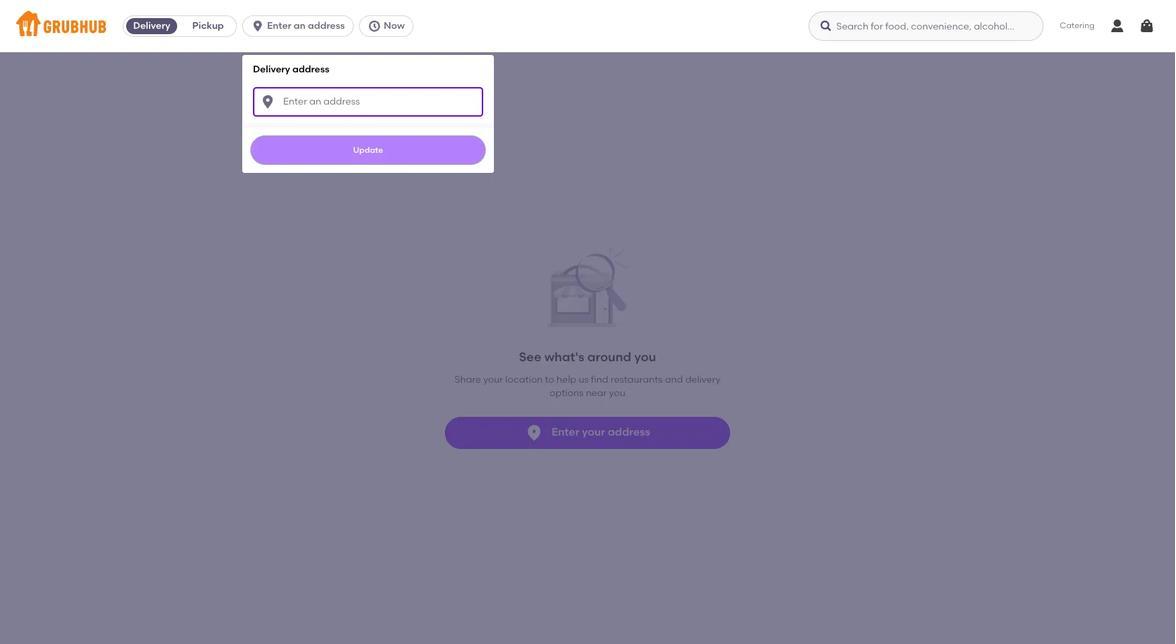 Task type: locate. For each thing, give the bounding box(es) containing it.
1 vertical spatial address
[[292, 64, 329, 75]]

enter right position icon
[[552, 426, 579, 439]]

1 vertical spatial delivery
[[253, 64, 290, 75]]

1 horizontal spatial your
[[582, 426, 605, 439]]

0 horizontal spatial your
[[483, 374, 503, 386]]

0 vertical spatial address
[[308, 20, 345, 32]]

your
[[483, 374, 503, 386], [582, 426, 605, 439]]

you inside share your location to help us find restaurants and delivery options near you
[[609, 388, 625, 399]]

delivery button
[[124, 15, 180, 37]]

delivery down svg image
[[253, 64, 290, 75]]

svg image
[[251, 19, 264, 33]]

0 vertical spatial enter
[[267, 20, 291, 32]]

what's
[[544, 349, 584, 365]]

1 horizontal spatial you
[[634, 349, 656, 365]]

Enter an address search field
[[253, 87, 483, 117]]

your inside share your location to help us find restaurants and delivery options near you
[[483, 374, 503, 386]]

0 horizontal spatial enter
[[267, 20, 291, 32]]

enter left 'an'
[[267, 20, 291, 32]]

0 horizontal spatial you
[[609, 388, 625, 399]]

0 vertical spatial delivery
[[133, 20, 170, 32]]

0 vertical spatial you
[[634, 349, 656, 365]]

svg image
[[1139, 18, 1155, 34], [368, 19, 381, 33], [820, 19, 833, 33], [260, 94, 276, 110]]

position icon image
[[525, 424, 544, 443]]

0 vertical spatial your
[[483, 374, 503, 386]]

share your location to help us find restaurants and delivery options near you
[[455, 374, 721, 399]]

near
[[586, 388, 607, 399]]

delivery left pickup
[[133, 20, 170, 32]]

delivery inside delivery button
[[133, 20, 170, 32]]

you right near
[[609, 388, 625, 399]]

enter your address button
[[445, 417, 730, 449]]

you up restaurants
[[634, 349, 656, 365]]

address inside 'button'
[[308, 20, 345, 32]]

an
[[294, 20, 306, 32]]

your down near
[[582, 426, 605, 439]]

2 vertical spatial address
[[608, 426, 650, 439]]

enter
[[267, 20, 291, 32], [552, 426, 579, 439]]

1 horizontal spatial enter
[[552, 426, 579, 439]]

delivery
[[133, 20, 170, 32], [253, 64, 290, 75]]

1 horizontal spatial delivery
[[253, 64, 290, 75]]

around
[[587, 349, 631, 365]]

address for enter your address
[[608, 426, 650, 439]]

you
[[634, 349, 656, 365], [609, 388, 625, 399]]

1 vertical spatial your
[[582, 426, 605, 439]]

0 horizontal spatial delivery
[[133, 20, 170, 32]]

delivery for delivery
[[133, 20, 170, 32]]

and
[[665, 374, 683, 386]]

enter your address
[[552, 426, 650, 439]]

svg image inside 'now' button
[[368, 19, 381, 33]]

enter inside enter your address button
[[552, 426, 579, 439]]

enter inside enter an address 'button'
[[267, 20, 291, 32]]

your right share
[[483, 374, 503, 386]]

see what's around you
[[519, 349, 656, 365]]

1 vertical spatial you
[[609, 388, 625, 399]]

find
[[591, 374, 608, 386]]

address right 'an'
[[308, 20, 345, 32]]

address inside button
[[608, 426, 650, 439]]

address down restaurants
[[608, 426, 650, 439]]

address
[[308, 20, 345, 32], [292, 64, 329, 75], [608, 426, 650, 439]]

pickup
[[192, 20, 224, 32]]

your inside button
[[582, 426, 605, 439]]

share
[[455, 374, 481, 386]]

address down enter an address
[[292, 64, 329, 75]]

1 vertical spatial enter
[[552, 426, 579, 439]]

location
[[505, 374, 543, 386]]



Task type: vqa. For each thing, say whether or not it's contained in the screenshot.
svg image in the "Enter an address" button
yes



Task type: describe. For each thing, give the bounding box(es) containing it.
address for enter an address
[[308, 20, 345, 32]]

see
[[519, 349, 541, 365]]

update button
[[250, 135, 486, 165]]

to
[[545, 374, 554, 386]]

delivery
[[685, 374, 721, 386]]

enter an address
[[267, 20, 345, 32]]

main navigation navigation
[[0, 0, 1175, 645]]

pickup button
[[180, 15, 236, 37]]

catering button
[[1051, 11, 1104, 41]]

delivery address
[[253, 64, 329, 75]]

delivery for delivery address
[[253, 64, 290, 75]]

catering
[[1060, 21, 1095, 30]]

restaurants
[[611, 374, 663, 386]]

update
[[353, 145, 383, 155]]

now button
[[359, 15, 419, 37]]

your for enter
[[582, 426, 605, 439]]

options
[[550, 388, 584, 399]]

help
[[557, 374, 576, 386]]

now
[[384, 20, 405, 32]]

your for share
[[483, 374, 503, 386]]

us
[[579, 374, 589, 386]]

enter for enter an address
[[267, 20, 291, 32]]

enter for enter your address
[[552, 426, 579, 439]]

enter an address button
[[242, 15, 359, 37]]



